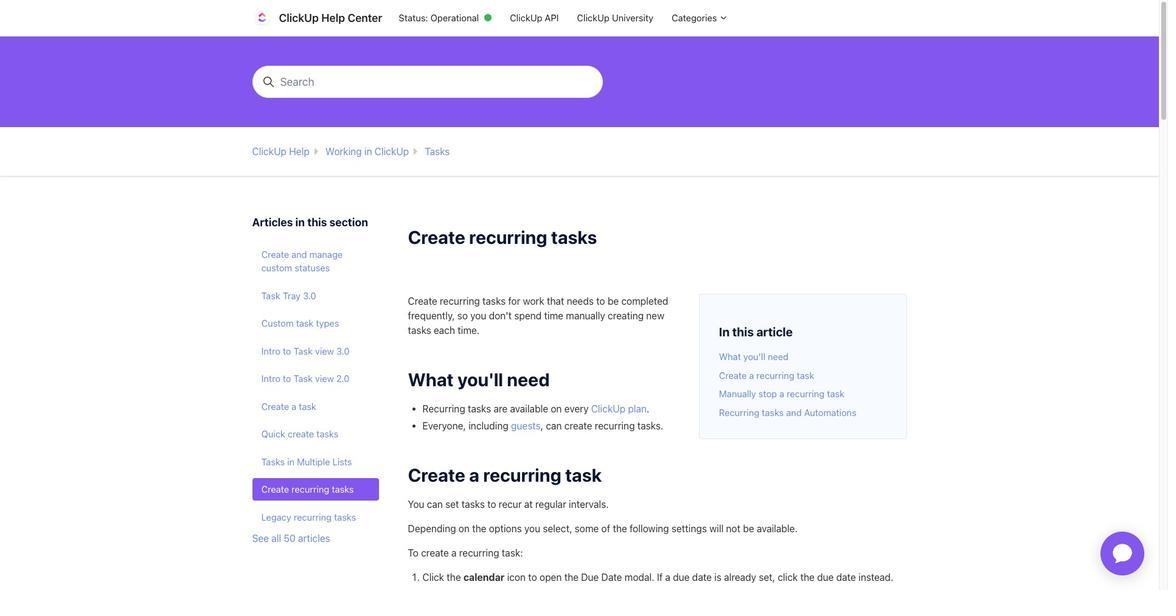 Task type: locate. For each thing, give the bounding box(es) containing it.
you down at
[[525, 523, 541, 534]]

instead.
[[859, 572, 894, 583]]

main content
[[0, 37, 1159, 590]]

1 vertical spatial intro
[[261, 373, 281, 384]]

what up 'everyone,'
[[408, 369, 454, 390]]

task left tray
[[261, 290, 280, 301]]

recurring tasks are available on every clickup plan .
[[423, 403, 650, 414]]

recurring down the 'manually'
[[719, 407, 760, 418]]

intro down custom
[[261, 345, 281, 356]]

intro for intro to task view 3.0
[[261, 345, 281, 356]]

create inside create recurring tasks for work that needs to be completed frequently, so you don't spend time manually creating new tasks each time.
[[408, 296, 437, 306]]

create inside 'link'
[[261, 401, 289, 412]]

help left center
[[321, 12, 345, 24]]

0 vertical spatial you
[[471, 310, 486, 321]]

create a recurring task up stop
[[719, 370, 815, 381]]

clickup help center
[[279, 12, 383, 24]]

section
[[330, 216, 368, 229]]

quick
[[261, 428, 285, 439]]

help for clickup help
[[289, 146, 310, 157]]

0 vertical spatial intro
[[261, 345, 281, 356]]

you'll up are
[[458, 369, 503, 390]]

3.0 right tray
[[303, 290, 316, 301]]

clickup help link
[[252, 146, 310, 157]]

click
[[778, 572, 798, 583]]

a inside 'link'
[[292, 401, 296, 412]]

be up creating
[[608, 296, 619, 306]]

0 vertical spatial tasks
[[425, 146, 450, 157]]

1 vertical spatial you
[[525, 523, 541, 534]]

plan
[[628, 403, 647, 414]]

0 vertical spatial create a recurring task
[[719, 370, 815, 381]]

0 horizontal spatial tasks
[[261, 456, 285, 467]]

create inside create and manage custom statuses
[[261, 249, 289, 260]]

date
[[692, 572, 712, 583], [837, 572, 856, 583]]

create down every
[[565, 420, 592, 431]]

icon
[[507, 572, 526, 583]]

task up "intro to task view 2.0"
[[294, 345, 313, 356]]

create a recurring task
[[719, 370, 815, 381], [408, 464, 602, 486]]

1 vertical spatial on
[[459, 523, 470, 534]]

0 vertical spatial 3.0
[[303, 290, 316, 301]]

create for to create a recurring task:
[[421, 548, 449, 559]]

help inside main content
[[289, 146, 310, 157]]

1 vertical spatial task
[[294, 345, 313, 356]]

1 vertical spatial 3.0
[[337, 345, 350, 356]]

depending
[[408, 523, 456, 534]]

a up quick create tasks
[[292, 401, 296, 412]]

due right click
[[817, 572, 834, 583]]

available
[[510, 403, 548, 414]]

on left every
[[551, 403, 562, 414]]

create recurring tasks
[[408, 227, 597, 248], [261, 484, 354, 495]]

create a recurring task up you can set tasks to recur at regular intervals.
[[408, 464, 602, 486]]

1 view from the top
[[315, 345, 334, 356]]

1 horizontal spatial date
[[837, 572, 856, 583]]

in left multiple
[[287, 456, 295, 467]]

1 horizontal spatial create
[[421, 548, 449, 559]]

categories button
[[663, 7, 738, 29]]

operational
[[431, 12, 479, 23]]

tasks inside quick create tasks "link"
[[317, 428, 339, 439]]

work
[[523, 296, 545, 306]]

task down "intro to task view 2.0"
[[299, 401, 316, 412]]

0 horizontal spatial help
[[289, 146, 310, 157]]

date
[[602, 572, 622, 583]]

what you'll need up are
[[408, 369, 550, 390]]

custom task types link
[[252, 312, 379, 335]]

intro up create a task
[[261, 373, 281, 384]]

0 horizontal spatial create
[[288, 428, 314, 439]]

task tray 3.0 link
[[252, 284, 379, 307]]

can
[[546, 420, 562, 431], [427, 499, 443, 510]]

to right needs
[[597, 296, 605, 306]]

1 horizontal spatial help
[[321, 12, 345, 24]]

this left section
[[307, 216, 327, 229]]

clickup help center link
[[252, 8, 390, 28]]

0 vertical spatial on
[[551, 403, 562, 414]]

and down manually stop a recurring task
[[787, 407, 802, 418]]

1 vertical spatial you'll
[[458, 369, 503, 390]]

working in clickup
[[326, 146, 409, 157]]

1 vertical spatial need
[[507, 369, 550, 390]]

tasks inside "link"
[[261, 456, 285, 467]]

help for clickup help center
[[321, 12, 345, 24]]

1 horizontal spatial create recurring tasks
[[408, 227, 597, 248]]

need up available
[[507, 369, 550, 390]]

the
[[472, 523, 487, 534], [613, 523, 627, 534], [447, 572, 461, 583], [565, 572, 579, 583], [801, 572, 815, 583]]

a
[[749, 370, 754, 381], [780, 388, 785, 399], [292, 401, 296, 412], [469, 464, 480, 486], [452, 548, 457, 559], [666, 572, 671, 583]]

to up create a task
[[283, 373, 291, 384]]

1 horizontal spatial what
[[719, 351, 741, 362]]

0 vertical spatial this
[[307, 216, 327, 229]]

status:
[[399, 12, 428, 23]]

1 horizontal spatial due
[[817, 572, 834, 583]]

this right in
[[733, 325, 754, 339]]

2 vertical spatial in
[[287, 456, 295, 467]]

task inside 'link'
[[299, 401, 316, 412]]

to inside create recurring tasks for work that needs to be completed frequently, so you don't spend time manually creating new tasks each time.
[[597, 296, 605, 306]]

task left types
[[296, 318, 314, 329]]

0 vertical spatial in
[[364, 146, 372, 157]]

,
[[541, 420, 544, 431]]

date left instead.
[[837, 572, 856, 583]]

0 vertical spatial create recurring tasks
[[408, 227, 597, 248]]

manually stop a recurring task link
[[719, 388, 845, 399]]

tasks link
[[425, 146, 450, 157]]

categories
[[672, 12, 720, 23]]

date left the is
[[692, 572, 712, 583]]

view down types
[[315, 345, 334, 356]]

every
[[565, 403, 589, 414]]

recurring inside create recurring tasks for work that needs to be completed frequently, so you don't spend time manually creating new tasks each time.
[[440, 296, 480, 306]]

custom task types
[[261, 318, 339, 329]]

recurring for recurring tasks are available on every clickup plan .
[[423, 403, 465, 414]]

0 horizontal spatial on
[[459, 523, 470, 534]]

2 horizontal spatial in
[[364, 146, 372, 157]]

1 horizontal spatial in
[[295, 216, 305, 229]]

0 horizontal spatial you'll
[[458, 369, 503, 390]]

0 horizontal spatial date
[[692, 572, 712, 583]]

completed
[[622, 296, 669, 306]]

task up automations
[[827, 388, 845, 399]]

due left the is
[[673, 572, 690, 583]]

0 vertical spatial what you'll need
[[719, 351, 789, 362]]

3.0 inside intro to task view 3.0 link
[[337, 345, 350, 356]]

options
[[489, 523, 522, 534]]

in for working
[[364, 146, 372, 157]]

2 date from the left
[[837, 572, 856, 583]]

tasks in multiple lists
[[261, 456, 352, 467]]

1 vertical spatial view
[[315, 373, 334, 384]]

what you'll need up create a recurring task link
[[719, 351, 789, 362]]

create for quick create tasks
[[288, 428, 314, 439]]

recurring for recurring tasks and automations
[[719, 407, 760, 418]]

select,
[[543, 523, 572, 534]]

recurring up 'everyone,'
[[423, 403, 465, 414]]

1 intro from the top
[[261, 345, 281, 356]]

that
[[547, 296, 564, 306]]

0 horizontal spatial due
[[673, 572, 690, 583]]

clickup inside "link"
[[510, 12, 543, 23]]

working
[[326, 146, 362, 157]]

help
[[321, 12, 345, 24], [289, 146, 310, 157]]

0 vertical spatial help
[[321, 12, 345, 24]]

task down intro to task view 3.0
[[294, 373, 313, 384]]

1 vertical spatial can
[[427, 499, 443, 510]]

you right so
[[471, 310, 486, 321]]

in right working
[[364, 146, 372, 157]]

task for intro to task view 3.0
[[294, 345, 313, 356]]

time
[[544, 310, 564, 321]]

1 horizontal spatial create a recurring task
[[719, 370, 815, 381]]

tasks for tasks in multiple lists
[[261, 456, 285, 467]]

0 horizontal spatial can
[[427, 499, 443, 510]]

1 horizontal spatial recurring
[[719, 407, 760, 418]]

1 horizontal spatial be
[[743, 523, 754, 534]]

0 horizontal spatial you
[[471, 310, 486, 321]]

need up create a recurring task link
[[768, 351, 789, 362]]

0 vertical spatial you'll
[[744, 351, 766, 362]]

0 horizontal spatial and
[[292, 249, 307, 260]]

already
[[724, 572, 757, 583]]

None search field
[[247, 66, 608, 98]]

2 view from the top
[[315, 373, 334, 384]]

recurring tasks and automations link
[[719, 407, 857, 418]]

view left 2.0
[[315, 373, 334, 384]]

1 vertical spatial what
[[408, 369, 454, 390]]

click
[[423, 572, 444, 583]]

manually
[[719, 388, 756, 399]]

tasks
[[551, 227, 597, 248], [483, 296, 506, 306], [408, 325, 431, 336], [468, 403, 491, 414], [762, 407, 784, 418], [317, 428, 339, 439], [332, 484, 354, 495], [462, 499, 485, 510], [334, 512, 356, 523]]

1 horizontal spatial tasks
[[425, 146, 450, 157]]

create inside "link"
[[288, 428, 314, 439]]

don't
[[489, 310, 512, 321]]

0 horizontal spatial what
[[408, 369, 454, 390]]

50
[[284, 533, 296, 544]]

0 horizontal spatial 3.0
[[303, 290, 316, 301]]

intro to task view 2.0 link
[[252, 367, 379, 390]]

clickup help
[[252, 146, 310, 157]]

what down in
[[719, 351, 741, 362]]

you'll
[[744, 351, 766, 362], [458, 369, 503, 390]]

1 vertical spatial this
[[733, 325, 754, 339]]

due
[[581, 572, 599, 583]]

and inside create and manage custom statuses
[[292, 249, 307, 260]]

intro for intro to task view 2.0
[[261, 373, 281, 384]]

task:
[[502, 548, 523, 559]]

0 horizontal spatial in
[[287, 456, 295, 467]]

manually
[[566, 310, 605, 321]]

2.0
[[337, 373, 350, 384]]

tasks in multiple lists link
[[252, 450, 379, 473]]

recurring
[[423, 403, 465, 414], [719, 407, 760, 418]]

1 vertical spatial and
[[787, 407, 802, 418]]

this
[[307, 216, 327, 229], [733, 325, 754, 339]]

2 vertical spatial task
[[294, 373, 313, 384]]

be
[[608, 296, 619, 306], [743, 523, 754, 534]]

0 horizontal spatial this
[[307, 216, 327, 229]]

1 horizontal spatial 3.0
[[337, 345, 350, 356]]

due
[[673, 572, 690, 583], [817, 572, 834, 583]]

can right ,
[[546, 420, 562, 431]]

and up statuses
[[292, 249, 307, 260]]

you'll up create a recurring task link
[[744, 351, 766, 362]]

manage
[[310, 249, 343, 260]]

what
[[719, 351, 741, 362], [408, 369, 454, 390]]

task
[[261, 290, 280, 301], [294, 345, 313, 356], [294, 373, 313, 384]]

2 due from the left
[[817, 572, 834, 583]]

0 vertical spatial view
[[315, 345, 334, 356]]

0 horizontal spatial create a recurring task
[[408, 464, 602, 486]]

clickup plan link
[[591, 403, 647, 414]]

in right articles
[[295, 216, 305, 229]]

spend
[[514, 310, 542, 321]]

1 vertical spatial help
[[289, 146, 310, 157]]

view for 3.0
[[315, 345, 334, 356]]

task up intervals. at bottom
[[565, 464, 602, 486]]

a down what you'll need link
[[749, 370, 754, 381]]

can left the set
[[427, 499, 443, 510]]

1 vertical spatial create a recurring task
[[408, 464, 602, 486]]

0 vertical spatial and
[[292, 249, 307, 260]]

0 vertical spatial be
[[608, 296, 619, 306]]

tasks for 'tasks' link
[[425, 146, 450, 157]]

application
[[1086, 517, 1159, 590]]

open
[[540, 572, 562, 583]]

create right quick on the left bottom of the page
[[288, 428, 314, 439]]

create
[[408, 227, 465, 248], [261, 249, 289, 260], [408, 296, 437, 306], [719, 370, 747, 381], [261, 401, 289, 412], [408, 464, 465, 486], [261, 484, 289, 495]]

automations
[[804, 407, 857, 418]]

0 horizontal spatial be
[[608, 296, 619, 306]]

you inside create recurring tasks for work that needs to be completed frequently, so you don't spend time manually creating new tasks each time.
[[471, 310, 486, 321]]

center
[[348, 12, 383, 24]]

1 vertical spatial in
[[295, 216, 305, 229]]

help left working
[[289, 146, 310, 157]]

1 horizontal spatial and
[[787, 407, 802, 418]]

on up to create a recurring task:
[[459, 523, 470, 534]]

0 horizontal spatial recurring
[[423, 403, 465, 414]]

1 vertical spatial what you'll need
[[408, 369, 550, 390]]

1 vertical spatial create recurring tasks
[[261, 484, 354, 495]]

articles
[[252, 216, 293, 229]]

following
[[630, 523, 669, 534]]

tasks inside create recurring tasks link
[[332, 484, 354, 495]]

create right to
[[421, 548, 449, 559]]

you can set tasks to recur at regular intervals.
[[408, 499, 609, 510]]

0 vertical spatial need
[[768, 351, 789, 362]]

.
[[647, 403, 650, 414]]

you
[[408, 499, 425, 510]]

depending on the options you select, some of the following settings will not be available.
[[408, 523, 803, 534]]

3.0 up 2.0
[[337, 345, 350, 356]]

quick create tasks
[[261, 428, 339, 439]]

in inside "link"
[[287, 456, 295, 467]]

tasks inside legacy recurring tasks link
[[334, 512, 356, 523]]

2 intro from the top
[[261, 373, 281, 384]]

be right 'not' on the right bottom of the page
[[743, 523, 754, 534]]

clickup university link
[[568, 7, 663, 29]]

a down the depending on the bottom
[[452, 548, 457, 559]]

0 vertical spatial task
[[261, 290, 280, 301]]

1 vertical spatial tasks
[[261, 456, 285, 467]]

1 horizontal spatial can
[[546, 420, 562, 431]]



Task type: vqa. For each thing, say whether or not it's contained in the screenshot.
bottommost Need
yes



Task type: describe. For each thing, give the bounding box(es) containing it.
see all 50 articles link
[[252, 533, 330, 544]]

to down custom
[[283, 345, 291, 356]]

lists
[[333, 456, 352, 467]]

including
[[469, 420, 509, 431]]

guests link
[[511, 420, 541, 431]]

frequently,
[[408, 310, 455, 321]]

view for 2.0
[[315, 373, 334, 384]]

task up manually stop a recurring task
[[797, 370, 815, 381]]

recur
[[499, 499, 522, 510]]

1 due from the left
[[673, 572, 690, 583]]

to left recur
[[488, 499, 496, 510]]

create a task link
[[252, 395, 379, 418]]

time.
[[458, 325, 480, 336]]

clickup for clickup university
[[577, 12, 610, 23]]

to create a recurring task:
[[408, 548, 523, 559]]

so
[[458, 310, 468, 321]]

tasks.
[[638, 420, 664, 431]]

a right modal. if at the bottom right of page
[[666, 572, 671, 583]]

modal. if
[[625, 572, 663, 583]]

create recurring tasks for work that needs to be completed frequently, so you don't spend time manually creating new tasks each time.
[[408, 296, 669, 336]]

clickup for clickup help
[[252, 146, 287, 157]]

0 horizontal spatial need
[[507, 369, 550, 390]]

creating
[[608, 310, 644, 321]]

at
[[524, 499, 533, 510]]

create recurring tasks link
[[252, 478, 379, 501]]

1 horizontal spatial this
[[733, 325, 754, 339]]

in for tasks
[[287, 456, 295, 467]]

0 horizontal spatial create recurring tasks
[[261, 484, 354, 495]]

available.
[[757, 523, 798, 534]]

of
[[602, 523, 611, 534]]

guests
[[511, 420, 541, 431]]

create a task
[[261, 401, 316, 412]]

1 vertical spatial be
[[743, 523, 754, 534]]

clickup api link
[[501, 7, 568, 29]]

article
[[757, 325, 793, 339]]

what you'll need link
[[719, 351, 789, 362]]

quick create tasks link
[[252, 423, 379, 446]]

some
[[575, 523, 599, 534]]

to
[[408, 548, 419, 559]]

new
[[646, 310, 665, 321]]

for
[[508, 296, 521, 306]]

Search search field
[[252, 66, 603, 98]]

regular
[[536, 499, 567, 510]]

legacy
[[261, 512, 291, 523]]

legacy recurring tasks
[[261, 512, 356, 523]]

each
[[434, 325, 455, 336]]

types
[[316, 318, 339, 329]]

to right icon in the left bottom of the page
[[528, 572, 537, 583]]

clickup for clickup help center
[[279, 12, 319, 24]]

set
[[446, 499, 459, 510]]

set,
[[759, 572, 775, 583]]

is
[[715, 572, 722, 583]]

tray
[[283, 290, 301, 301]]

everyone,
[[423, 420, 466, 431]]

are
[[494, 403, 508, 414]]

articles in this section
[[252, 216, 368, 229]]

needs
[[567, 296, 594, 306]]

task for intro to task view 2.0
[[294, 373, 313, 384]]

main content containing create recurring tasks
[[0, 37, 1159, 590]]

a up you can set tasks to recur at regular intervals.
[[469, 464, 480, 486]]

intro to task view 3.0
[[261, 345, 350, 356]]

all
[[272, 533, 281, 544]]

clickup for clickup api
[[510, 12, 543, 23]]

1 date from the left
[[692, 572, 712, 583]]

task tray 3.0
[[261, 290, 316, 301]]

0 vertical spatial what
[[719, 351, 741, 362]]

2 horizontal spatial create
[[565, 420, 592, 431]]

click the calendar icon to open the due date modal. if a due date is already set, click the due date instead.
[[423, 572, 894, 583]]

everyone, including guests , can create recurring tasks.
[[423, 420, 664, 431]]

task inside 'link'
[[261, 290, 280, 301]]

create and manage custom statuses
[[261, 249, 343, 273]]

clickup help help center home page image
[[252, 8, 272, 28]]

calendar
[[464, 572, 505, 583]]

custom
[[261, 318, 294, 329]]

a right stop
[[780, 388, 785, 399]]

in for articles
[[295, 216, 305, 229]]

multiple
[[297, 456, 330, 467]]

be inside create recurring tasks for work that needs to be completed frequently, so you don't spend time manually creating new tasks each time.
[[608, 296, 619, 306]]

university
[[612, 12, 654, 23]]

1 horizontal spatial you'll
[[744, 351, 766, 362]]

3.0 inside task tray 3.0 'link'
[[303, 290, 316, 301]]

legacy recurring tasks link
[[252, 506, 379, 529]]

create a recurring task link
[[719, 370, 815, 381]]

intervals.
[[569, 499, 609, 510]]

1 horizontal spatial what you'll need
[[719, 351, 789, 362]]

clickup university
[[577, 12, 654, 23]]

create and manage custom statuses link
[[252, 243, 379, 279]]

clickup api
[[510, 12, 559, 23]]

not
[[726, 523, 741, 534]]

settings
[[672, 523, 707, 534]]

will
[[710, 523, 724, 534]]

intro to task view 2.0
[[261, 373, 350, 384]]

1 horizontal spatial need
[[768, 351, 789, 362]]

0 horizontal spatial what you'll need
[[408, 369, 550, 390]]

0 vertical spatial can
[[546, 420, 562, 431]]

in
[[719, 325, 730, 339]]

articles
[[298, 533, 330, 544]]

1 horizontal spatial on
[[551, 403, 562, 414]]

1 horizontal spatial you
[[525, 523, 541, 534]]

working in clickup link
[[326, 146, 409, 157]]



